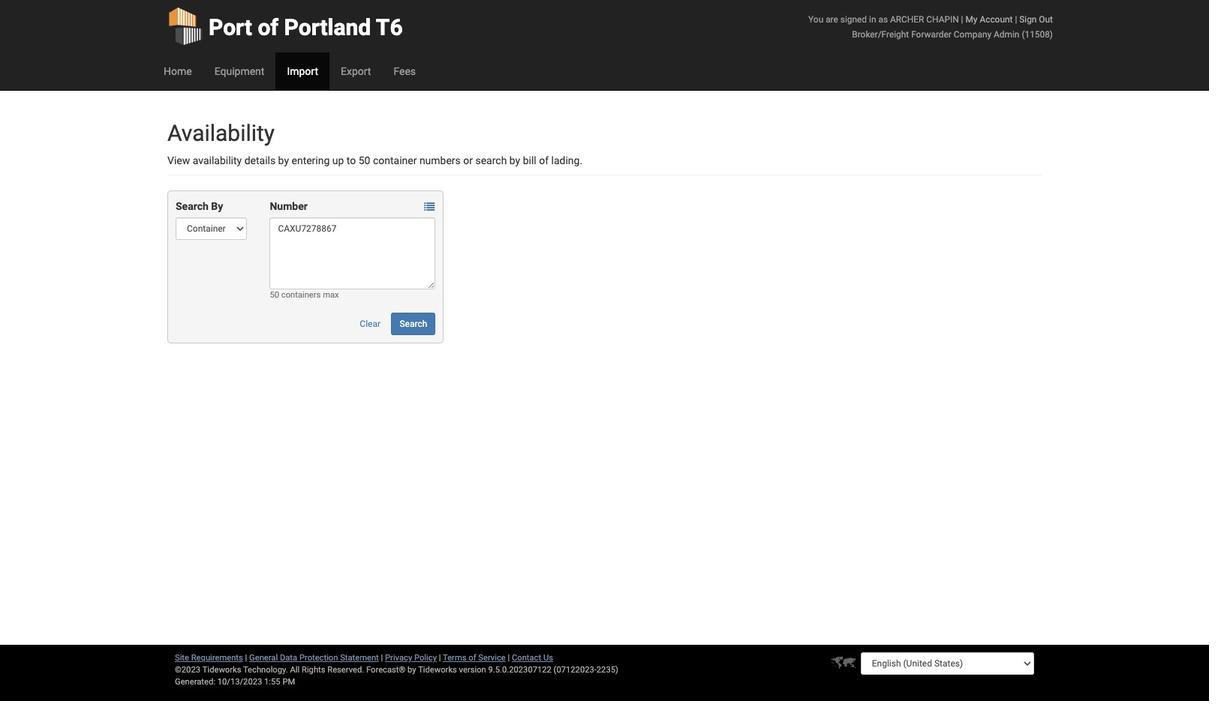 Task type: describe. For each thing, give the bounding box(es) containing it.
fees button
[[382, 53, 427, 90]]

Number text field
[[270, 218, 436, 290]]

(11508)
[[1022, 29, 1053, 40]]

terms of service link
[[443, 654, 506, 664]]

all
[[290, 666, 300, 676]]

t6
[[376, 14, 403, 41]]

0 vertical spatial 50
[[359, 155, 370, 167]]

to
[[347, 155, 356, 167]]

50 containers max
[[270, 290, 339, 300]]

max
[[323, 290, 339, 300]]

as
[[879, 14, 888, 25]]

2 horizontal spatial by
[[510, 155, 520, 167]]

privacy
[[385, 654, 412, 664]]

numbers
[[420, 155, 461, 167]]

search for search by
[[176, 200, 209, 212]]

sign
[[1020, 14, 1037, 25]]

you are signed in as archer chapin | my account | sign out broker/freight forwarder company admin (11508)
[[808, 14, 1053, 40]]

are
[[826, 14, 838, 25]]

or
[[463, 155, 473, 167]]

equipment
[[214, 65, 265, 77]]

in
[[869, 14, 876, 25]]

technology.
[[243, 666, 288, 676]]

availability
[[193, 155, 242, 167]]

terms
[[443, 654, 467, 664]]

equipment button
[[203, 53, 276, 90]]

0 horizontal spatial by
[[278, 155, 289, 167]]

2 horizontal spatial of
[[539, 155, 549, 167]]

tideworks
[[418, 666, 457, 676]]

lading.
[[551, 155, 583, 167]]

pm
[[283, 678, 295, 688]]

service
[[478, 654, 506, 664]]

| left my
[[961, 14, 963, 25]]

policy
[[414, 654, 437, 664]]

my account link
[[966, 14, 1013, 25]]

search by
[[176, 200, 223, 212]]

bill
[[523, 155, 537, 167]]

| left general
[[245, 654, 247, 664]]

home
[[164, 65, 192, 77]]

import button
[[276, 53, 330, 90]]

forwarder
[[911, 29, 952, 40]]

forecast®
[[366, 666, 406, 676]]

2235)
[[597, 666, 618, 676]]

9.5.0.202307122
[[488, 666, 552, 676]]

home button
[[152, 53, 203, 90]]

search button
[[391, 313, 436, 336]]

export
[[341, 65, 371, 77]]

portland
[[284, 14, 371, 41]]

us
[[543, 654, 553, 664]]

port of portland t6 link
[[167, 0, 403, 53]]

containers
[[281, 290, 321, 300]]

fees
[[394, 65, 416, 77]]

port
[[209, 14, 252, 41]]



Task type: vqa. For each thing, say whether or not it's contained in the screenshot.
'ACCOUNT'
yes



Task type: locate. For each thing, give the bounding box(es) containing it.
10/13/2023
[[217, 678, 262, 688]]

0 vertical spatial search
[[176, 200, 209, 212]]

number
[[270, 200, 308, 212]]

reserved.
[[327, 666, 364, 676]]

of inside site requirements | general data protection statement | privacy policy | terms of service | contact us ©2023 tideworks technology. all rights reserved. forecast® by tideworks version 9.5.0.202307122 (07122023-2235) generated: 10/13/2023 1:55 pm
[[469, 654, 476, 664]]

| up 9.5.0.202307122
[[508, 654, 510, 664]]

chapin
[[926, 14, 959, 25]]

of
[[258, 14, 279, 41], [539, 155, 549, 167], [469, 654, 476, 664]]

0 horizontal spatial search
[[176, 200, 209, 212]]

statement
[[340, 654, 379, 664]]

search
[[176, 200, 209, 212], [400, 319, 427, 330]]

contact
[[512, 654, 541, 664]]

out
[[1039, 14, 1053, 25]]

clear button
[[352, 313, 389, 336]]

1:55
[[264, 678, 280, 688]]

50 right to
[[359, 155, 370, 167]]

1 horizontal spatial by
[[408, 666, 416, 676]]

of right bill
[[539, 155, 549, 167]]

search for search
[[400, 319, 427, 330]]

company
[[954, 29, 992, 40]]

50
[[359, 155, 370, 167], [270, 290, 279, 300]]

export button
[[330, 53, 382, 90]]

rights
[[302, 666, 325, 676]]

| up tideworks
[[439, 654, 441, 664]]

site
[[175, 654, 189, 664]]

(07122023-
[[554, 666, 597, 676]]

| left sign at the right of the page
[[1015, 14, 1017, 25]]

of right port
[[258, 14, 279, 41]]

by
[[278, 155, 289, 167], [510, 155, 520, 167], [408, 666, 416, 676]]

archer
[[890, 14, 924, 25]]

general data protection statement link
[[249, 654, 379, 664]]

port of portland t6
[[209, 14, 403, 41]]

2 vertical spatial of
[[469, 654, 476, 664]]

admin
[[994, 29, 1020, 40]]

general
[[249, 654, 278, 664]]

privacy policy link
[[385, 654, 437, 664]]

site requirements link
[[175, 654, 243, 664]]

data
[[280, 654, 297, 664]]

requirements
[[191, 654, 243, 664]]

account
[[980, 14, 1013, 25]]

sign out link
[[1020, 14, 1053, 25]]

search left by
[[176, 200, 209, 212]]

container
[[373, 155, 417, 167]]

my
[[966, 14, 978, 25]]

1 horizontal spatial of
[[469, 654, 476, 664]]

view
[[167, 155, 190, 167]]

search inside search button
[[400, 319, 427, 330]]

50 left containers
[[270, 290, 279, 300]]

protection
[[299, 654, 338, 664]]

0 vertical spatial of
[[258, 14, 279, 41]]

by right "details"
[[278, 155, 289, 167]]

by left bill
[[510, 155, 520, 167]]

view availability details by entering up to 50 container numbers or search by bill of lading.
[[167, 155, 583, 167]]

contact us link
[[512, 654, 553, 664]]

entering
[[292, 155, 330, 167]]

©2023 tideworks
[[175, 666, 241, 676]]

you
[[808, 14, 824, 25]]

import
[[287, 65, 318, 77]]

clear
[[360, 319, 381, 330]]

|
[[961, 14, 963, 25], [1015, 14, 1017, 25], [245, 654, 247, 664], [381, 654, 383, 664], [439, 654, 441, 664], [508, 654, 510, 664]]

| up "forecast®" at the left bottom
[[381, 654, 383, 664]]

signed
[[841, 14, 867, 25]]

1 horizontal spatial search
[[400, 319, 427, 330]]

1 vertical spatial search
[[400, 319, 427, 330]]

version
[[459, 666, 486, 676]]

broker/freight
[[852, 29, 909, 40]]

by down privacy policy link
[[408, 666, 416, 676]]

availability
[[167, 120, 275, 146]]

up
[[332, 155, 344, 167]]

search right clear button at top
[[400, 319, 427, 330]]

search
[[475, 155, 507, 167]]

0 horizontal spatial 50
[[270, 290, 279, 300]]

show list image
[[424, 202, 435, 213]]

0 horizontal spatial of
[[258, 14, 279, 41]]

site requirements | general data protection statement | privacy policy | terms of service | contact us ©2023 tideworks technology. all rights reserved. forecast® by tideworks version 9.5.0.202307122 (07122023-2235) generated: 10/13/2023 1:55 pm
[[175, 654, 618, 688]]

of up version
[[469, 654, 476, 664]]

1 horizontal spatial 50
[[359, 155, 370, 167]]

by inside site requirements | general data protection statement | privacy policy | terms of service | contact us ©2023 tideworks technology. all rights reserved. forecast® by tideworks version 9.5.0.202307122 (07122023-2235) generated: 10/13/2023 1:55 pm
[[408, 666, 416, 676]]

1 vertical spatial 50
[[270, 290, 279, 300]]

generated:
[[175, 678, 215, 688]]

1 vertical spatial of
[[539, 155, 549, 167]]

details
[[244, 155, 276, 167]]

by
[[211, 200, 223, 212]]



